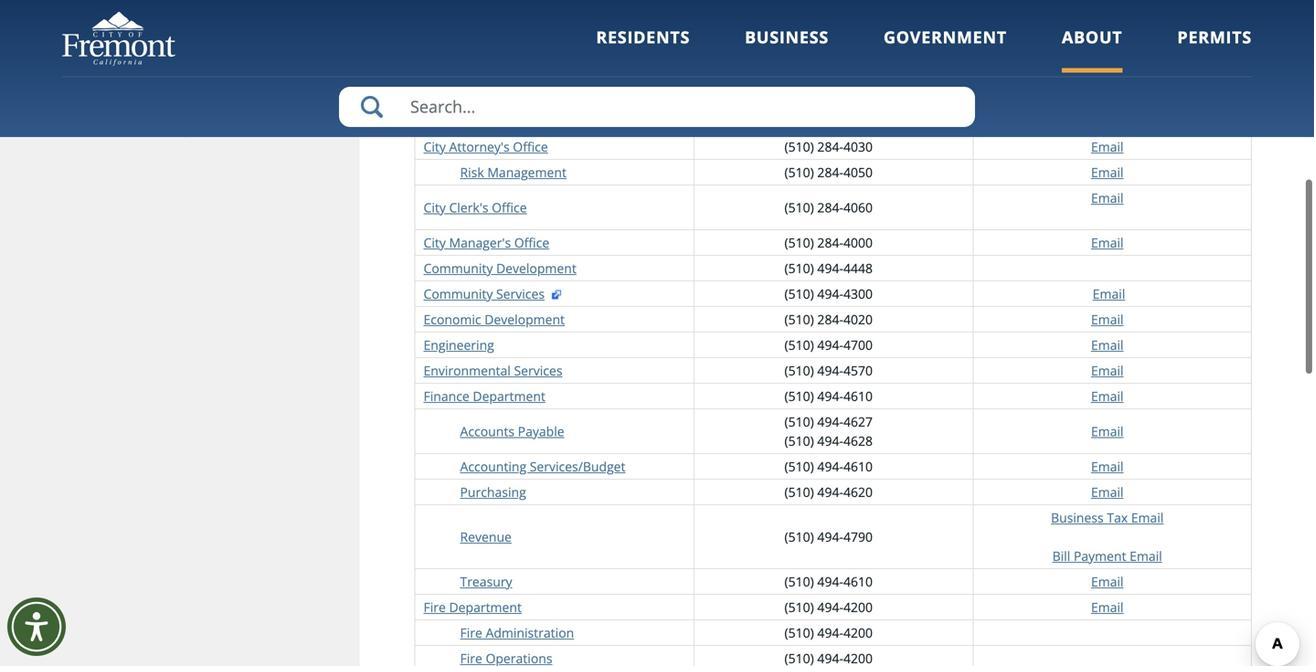Task type: vqa. For each thing, say whether or not it's contained in the screenshot.
attorney's
yes



Task type: locate. For each thing, give the bounding box(es) containing it.
0 vertical spatial community
[[424, 260, 493, 277]]

3 4610 from the top
[[844, 573, 873, 591]]

email for fire department
[[1092, 599, 1124, 616]]

7 494- from the top
[[818, 336, 844, 354]]

0 vertical spatial (510) 494-4400
[[785, 10, 873, 27]]

0 vertical spatial business
[[745, 26, 829, 48]]

17 (510) from the top
[[785, 458, 815, 475]]

bill
[[1053, 548, 1071, 565]]

city for city attorney's office
[[424, 138, 446, 155]]

email for city attorney's office
[[1092, 138, 1124, 155]]

1 vertical spatial department
[[449, 599, 522, 616]]

284- up (510) 284-4050
[[818, 138, 844, 155]]

10 (510) from the top
[[785, 285, 815, 303]]

0 vertical spatial (510) 494-4200
[[785, 599, 873, 616]]

11 494- from the top
[[818, 432, 844, 450]]

1 vertical spatial (510) 494-4610
[[785, 458, 873, 475]]

email link for environmental services
[[1092, 362, 1124, 379]]

12 494- from the top
[[818, 458, 844, 475]]

city left manager's
[[424, 234, 446, 251]]

1 vertical spatial city
[[424, 199, 446, 216]]

3 city from the top
[[424, 234, 446, 251]]

(510) 284-4030
[[785, 138, 873, 155]]

(510) for accounting services/budget
[[785, 458, 815, 475]]

community for community development
[[424, 260, 493, 277]]

(510) for finance department
[[785, 388, 815, 405]]

department down environmental services link
[[473, 388, 546, 405]]

(510) for city attorney's office
[[785, 138, 815, 155]]

(510) 494-4200
[[785, 599, 873, 616], [785, 624, 873, 642]]

1 horizontal spatial business
[[1052, 509, 1104, 527]]

office for city clerk's office
[[492, 199, 527, 216]]

1 city from the top
[[424, 138, 446, 155]]

email link for risk management
[[1092, 164, 1124, 181]]

1 vertical spatial fire
[[424, 599, 446, 616]]

(510) for purchasing
[[785, 484, 815, 501]]

494-
[[818, 10, 844, 27], [818, 61, 844, 79], [818, 87, 844, 104], [818, 112, 844, 130], [818, 260, 844, 277], [818, 285, 844, 303], [818, 336, 844, 354], [818, 362, 844, 379], [818, 388, 844, 405], [818, 413, 844, 431], [818, 432, 844, 450], [818, 458, 844, 475], [818, 484, 844, 501], [818, 528, 844, 546], [818, 573, 844, 591], [818, 599, 844, 616], [818, 624, 844, 642]]

permits link
[[1178, 26, 1253, 73]]

1 494- from the top
[[818, 10, 844, 27]]

1 vertical spatial business
[[1052, 509, 1104, 527]]

4 (510) from the top
[[785, 112, 815, 130]]

services up finance department
[[514, 362, 563, 379]]

department for finance department
[[473, 388, 546, 405]]

2 vertical spatial 4610
[[844, 573, 873, 591]]

email for environmental services
[[1092, 362, 1124, 379]]

15 494- from the top
[[818, 573, 844, 591]]

12 (510) from the top
[[785, 336, 815, 354]]

community down manager's
[[424, 260, 493, 277]]

3 494- from the top
[[818, 87, 844, 104]]

city manager's office
[[424, 234, 550, 251]]

1 community from the top
[[424, 260, 493, 277]]

department down the treasury
[[449, 599, 522, 616]]

(510) for code enforcement
[[785, 87, 815, 104]]

fire administration link
[[460, 624, 574, 642]]

accounts payable
[[460, 423, 565, 440]]

code
[[460, 87, 491, 104]]

email for finance department
[[1092, 388, 1124, 405]]

14 494- from the top
[[818, 528, 844, 546]]

11 (510) from the top
[[785, 311, 815, 328]]

284-
[[818, 138, 844, 155], [818, 164, 844, 181], [818, 199, 844, 216], [818, 234, 844, 251], [818, 311, 844, 328]]

0 vertical spatial department
[[473, 388, 546, 405]]

bill payment email
[[1053, 548, 1163, 565]]

email
[[1092, 36, 1124, 53], [1092, 61, 1124, 79], [1092, 87, 1124, 104], [1092, 112, 1124, 130], [1092, 138, 1124, 155], [1092, 164, 1124, 181], [1092, 189, 1124, 207], [1092, 234, 1124, 251], [1093, 285, 1126, 303], [1092, 311, 1124, 328], [1092, 336, 1124, 354], [1092, 362, 1124, 379], [1092, 388, 1124, 405], [1092, 423, 1124, 440], [1092, 458, 1124, 475], [1092, 484, 1124, 501], [1132, 509, 1164, 527], [1130, 548, 1163, 565], [1092, 573, 1124, 591], [1092, 599, 1124, 616]]

business left tax
[[1052, 509, 1104, 527]]

email for accounting services/budget
[[1092, 458, 1124, 475]]

1 vertical spatial (510) 494-4200
[[785, 624, 873, 642]]

community development
[[424, 260, 577, 277]]

0 vertical spatial building
[[424, 10, 472, 27]]

email for accounts payable
[[1092, 423, 1124, 440]]

clerk's
[[449, 199, 489, 216]]

17 494- from the top
[[818, 624, 844, 642]]

284- down (510) 284-4050
[[818, 199, 844, 216]]

2 (510) 494-4200 from the top
[[785, 624, 873, 642]]

7 (510) from the top
[[785, 199, 815, 216]]

1 (510) 494-4610 from the top
[[785, 388, 873, 405]]

16 494- from the top
[[818, 599, 844, 616]]

(510) for community development
[[785, 260, 815, 277]]

community up economic
[[424, 285, 493, 303]]

2 vertical spatial (510) 494-4610
[[785, 573, 873, 591]]

fire for fire administration
[[460, 624, 483, 642]]

code enforcement link
[[460, 87, 572, 104]]

(510) 494-4300
[[785, 285, 873, 303]]

4 284- from the top
[[818, 234, 844, 251]]

(510) for engineering
[[785, 336, 815, 354]]

development
[[497, 260, 577, 277], [485, 311, 565, 328]]

284- up the (510) 494-4448
[[818, 234, 844, 251]]

2 284- from the top
[[818, 164, 844, 181]]

payment
[[1074, 548, 1127, 565]]

6 (510) from the top
[[785, 164, 815, 181]]

4610 down 4790
[[844, 573, 873, 591]]

email link for fire department
[[1092, 599, 1124, 616]]

16 (510) from the top
[[785, 432, 815, 450]]

(510) 494-4700
[[785, 336, 873, 354]]

(510) 494-4610 down (510) 494-4790
[[785, 573, 873, 591]]

20 (510) from the top
[[785, 573, 815, 591]]

0 vertical spatial (510) 494-4610
[[785, 388, 873, 405]]

494- for community development
[[818, 260, 844, 277]]

8 (510) from the top
[[785, 234, 815, 251]]

treasury
[[460, 573, 513, 591]]

2 4610 from the top
[[844, 458, 873, 475]]

business
[[745, 26, 829, 48], [1052, 509, 1104, 527]]

(510) for city manager's office
[[785, 234, 815, 251]]

permits
[[1178, 26, 1253, 48], [508, 112, 554, 130]]

city left attorney's
[[424, 138, 446, 155]]

city manager's office link
[[424, 234, 550, 251]]

4448
[[844, 260, 873, 277]]

21 (510) from the top
[[785, 599, 815, 616]]

5 284- from the top
[[818, 311, 844, 328]]

1 vertical spatial permits
[[508, 112, 554, 130]]

1 (510) from the top
[[785, 10, 815, 27]]

email link for economic development
[[1092, 311, 1124, 328]]

code enforcement
[[460, 87, 572, 104]]

4610 up the '4620' at the right
[[844, 458, 873, 475]]

accounts payable link
[[460, 423, 565, 440]]

5 494- from the top
[[818, 260, 844, 277]]

development for community development
[[497, 260, 577, 277]]

494- for fire administration
[[818, 624, 844, 642]]

4200 for department
[[844, 599, 873, 616]]

email link for engineering
[[1092, 336, 1124, 354]]

5 (510) from the top
[[785, 138, 815, 155]]

city for city clerk's office
[[424, 199, 446, 216]]

6 494- from the top
[[818, 285, 844, 303]]

2 494- from the top
[[818, 61, 844, 79]]

1 vertical spatial building
[[460, 61, 509, 79]]

building
[[424, 10, 472, 27], [460, 61, 509, 79]]

(510) 284-4050
[[785, 164, 873, 181]]

development down community services link
[[485, 311, 565, 328]]

494- for code enforcement
[[818, 87, 844, 104]]

purchasing
[[460, 484, 526, 501]]

2 4200 from the top
[[844, 624, 873, 642]]

0 vertical spatial 4200
[[844, 599, 873, 616]]

(510) 494-4610 down '(510) 494-4570'
[[785, 388, 873, 405]]

13 494- from the top
[[818, 484, 844, 501]]

494- for accounting services/budget
[[818, 458, 844, 475]]

(510) 494-4610 for services/budget
[[785, 458, 873, 475]]

1 284- from the top
[[818, 138, 844, 155]]

(510) 494-4610 up (510) 494-4620
[[785, 458, 873, 475]]

permits/inspections
[[486, 36, 605, 53]]

1 vertical spatial services
[[514, 362, 563, 379]]

0 horizontal spatial business
[[745, 26, 829, 48]]

1 vertical spatial 4400
[[844, 61, 873, 79]]

building and safety link
[[424, 10, 538, 27]]

office up management at the left top
[[513, 138, 548, 155]]

9 (510) from the top
[[785, 260, 815, 277]]

email link for accounts payable
[[1092, 423, 1124, 440]]

revenue
[[460, 528, 512, 546]]

0 vertical spatial 4610
[[844, 388, 873, 405]]

business up (510) 494-4430
[[745, 26, 829, 48]]

1 4610 from the top
[[844, 388, 873, 405]]

email link for community services
[[1093, 285, 1126, 303]]

(510) 494-4400
[[785, 10, 873, 27], [785, 61, 873, 79]]

city attorney's office
[[424, 138, 548, 155]]

1 4200 from the top
[[844, 599, 873, 616]]

494- for fire department
[[818, 599, 844, 616]]

and
[[476, 10, 498, 27]]

4200 for administration
[[844, 624, 873, 642]]

2 community from the top
[[424, 285, 493, 303]]

1 vertical spatial (510) 494-4400
[[785, 61, 873, 79]]

(510) for economic development
[[785, 311, 815, 328]]

0 vertical spatial development
[[497, 260, 577, 277]]

9 494- from the top
[[818, 388, 844, 405]]

4400
[[844, 10, 873, 27], [844, 61, 873, 79]]

494- for revenue
[[818, 528, 844, 546]]

services down "community development" link
[[497, 285, 545, 303]]

economic development link
[[424, 311, 565, 328]]

(510) for community services
[[785, 285, 815, 303]]

(510) for fire department
[[785, 599, 815, 616]]

3 (510) from the top
[[785, 87, 815, 104]]

2 vertical spatial fire
[[460, 624, 483, 642]]

2 (510) 494-4610 from the top
[[785, 458, 873, 475]]

services
[[497, 285, 545, 303], [514, 362, 563, 379]]

18 (510) from the top
[[785, 484, 815, 501]]

building for building inspection
[[460, 61, 509, 79]]

0 vertical spatial office
[[513, 138, 548, 155]]

city
[[424, 138, 446, 155], [424, 199, 446, 216], [424, 234, 446, 251]]

2 vertical spatial office
[[515, 234, 550, 251]]

1 vertical spatial office
[[492, 199, 527, 216]]

fire for fire permits/inspections
[[460, 36, 483, 53]]

284- for 4020
[[818, 311, 844, 328]]

tax
[[1108, 509, 1129, 527]]

(510) 494-4460
[[785, 112, 873, 130]]

284- for 4030
[[818, 138, 844, 155]]

4 494- from the top
[[818, 112, 844, 130]]

office down risk management
[[492, 199, 527, 216]]

0 vertical spatial 4400
[[844, 10, 873, 27]]

13 (510) from the top
[[785, 362, 815, 379]]

284- up (510) 494-4700
[[818, 311, 844, 328]]

safety
[[502, 10, 538, 27]]

email link for city manager's office
[[1092, 234, 1124, 251]]

(510)
[[785, 10, 815, 27], [785, 61, 815, 79], [785, 87, 815, 104], [785, 112, 815, 130], [785, 138, 815, 155], [785, 164, 815, 181], [785, 199, 815, 216], [785, 234, 815, 251], [785, 260, 815, 277], [785, 285, 815, 303], [785, 311, 815, 328], [785, 336, 815, 354], [785, 362, 815, 379], [785, 388, 815, 405], [785, 413, 815, 431], [785, 432, 815, 450], [785, 458, 815, 475], [785, 484, 815, 501], [785, 528, 815, 546], [785, 573, 815, 591], [785, 599, 815, 616], [785, 624, 815, 642]]

8 494- from the top
[[818, 362, 844, 379]]

(510) for revenue
[[785, 528, 815, 546]]

building left 'and'
[[424, 10, 472, 27]]

email for engineering
[[1092, 336, 1124, 354]]

4430
[[844, 87, 873, 104]]

email link
[[1092, 36, 1124, 53], [1092, 61, 1124, 79], [1092, 87, 1124, 104], [1092, 112, 1124, 130], [1092, 138, 1124, 155], [1092, 164, 1124, 181], [1092, 189, 1124, 207], [1092, 234, 1124, 251], [1093, 285, 1126, 303], [1092, 311, 1124, 328], [1092, 336, 1124, 354], [1092, 362, 1124, 379], [1092, 388, 1124, 405], [1092, 423, 1124, 440], [1092, 458, 1124, 475], [1092, 484, 1124, 501], [1092, 573, 1124, 591], [1092, 599, 1124, 616]]

1 vertical spatial development
[[485, 311, 565, 328]]

city left clerk's
[[424, 199, 446, 216]]

government
[[884, 26, 1008, 48]]

0 horizontal spatial permits
[[508, 112, 554, 130]]

1 vertical spatial 4610
[[844, 458, 873, 475]]

14 (510) from the top
[[785, 388, 815, 405]]

0 vertical spatial services
[[497, 285, 545, 303]]

community
[[424, 260, 493, 277], [424, 285, 493, 303]]

494- for environmental services
[[818, 362, 844, 379]]

1 (510) 494-4200 from the top
[[785, 599, 873, 616]]

3 (510) 494-4610 from the top
[[785, 573, 873, 591]]

(510) for risk management
[[785, 164, 815, 181]]

19 (510) from the top
[[785, 528, 815, 546]]

3 284- from the top
[[818, 199, 844, 216]]

department
[[473, 388, 546, 405], [449, 599, 522, 616]]

email for risk management
[[1092, 164, 1124, 181]]

1 4400 from the top
[[844, 10, 873, 27]]

fire for fire department
[[424, 599, 446, 616]]

0 vertical spatial fire
[[460, 36, 483, 53]]

revenue link
[[460, 528, 512, 546]]

284- down (510) 284-4030
[[818, 164, 844, 181]]

1 vertical spatial community
[[424, 285, 493, 303]]

development up community services link
[[497, 260, 577, 277]]

email for purchasing
[[1092, 484, 1124, 501]]

email link for code enforcement
[[1092, 87, 1124, 104]]

2 city from the top
[[424, 199, 446, 216]]

1 vertical spatial 4200
[[844, 624, 873, 642]]

(510) 494-4200 for fire administration
[[785, 624, 873, 642]]

building up code
[[460, 61, 509, 79]]

4628
[[844, 432, 873, 450]]

2 vertical spatial city
[[424, 234, 446, 251]]

(510) 494-4610
[[785, 388, 873, 405], [785, 458, 873, 475], [785, 573, 873, 591]]

22 (510) from the top
[[785, 624, 815, 642]]

email for city manager's office
[[1092, 234, 1124, 251]]

4610 down 4570 on the bottom right of the page
[[844, 388, 873, 405]]

about
[[1063, 26, 1123, 48]]

engineering link
[[424, 336, 494, 354]]

4020
[[844, 311, 873, 328]]

2 4400 from the top
[[844, 61, 873, 79]]

0 vertical spatial permits
[[1178, 26, 1253, 48]]

0 vertical spatial city
[[424, 138, 446, 155]]

494- for community services
[[818, 285, 844, 303]]

office up community development at the top left
[[515, 234, 550, 251]]



Task type: describe. For each thing, give the bounding box(es) containing it.
email for economic development
[[1092, 311, 1124, 328]]

economic development
[[424, 311, 565, 328]]

10 494- from the top
[[818, 413, 844, 431]]

building for building and safety
[[424, 10, 472, 27]]

1 horizontal spatial permits
[[1178, 26, 1253, 48]]

494- for purchasing
[[818, 484, 844, 501]]

(510) 284-4000
[[785, 234, 873, 251]]

(510) 494-4627 (510) 494-4628
[[785, 413, 873, 450]]

(510) for building and safety
[[785, 10, 815, 27]]

attorney's
[[449, 138, 510, 155]]

plans & permits link
[[460, 112, 554, 130]]

email for community services
[[1093, 285, 1126, 303]]

risk management
[[460, 164, 567, 181]]

city clerk's office
[[424, 199, 527, 216]]

residents link
[[597, 26, 690, 73]]

15 (510) from the top
[[785, 413, 815, 431]]

finance
[[424, 388, 470, 405]]

(510) 494-4448
[[785, 260, 873, 277]]

4620
[[844, 484, 873, 501]]

purchasing link
[[460, 484, 526, 501]]

building and safety
[[424, 10, 538, 27]]

(510) for plans & permits
[[785, 112, 815, 130]]

business for business
[[745, 26, 829, 48]]

Search text field
[[339, 87, 976, 127]]

residents
[[597, 26, 690, 48]]

office for city attorney's office
[[513, 138, 548, 155]]

enforcement
[[495, 87, 572, 104]]

(510) 494-4430
[[785, 87, 873, 104]]

4460
[[844, 112, 873, 130]]

email link for treasury
[[1092, 573, 1124, 591]]

email for plans & permits
[[1092, 112, 1124, 130]]

development for economic development
[[485, 311, 565, 328]]

(510) 494-4790
[[785, 528, 873, 546]]

(510) 494-4200 for fire department
[[785, 599, 873, 616]]

(510) 284-4060
[[785, 199, 873, 216]]

284- for 4050
[[818, 164, 844, 181]]

(510) for city clerk's office
[[785, 199, 815, 216]]

business tax email
[[1052, 509, 1164, 527]]

email for treasury
[[1092, 573, 1124, 591]]

4610 for services/budget
[[844, 458, 873, 475]]

services for environmental services
[[514, 362, 563, 379]]

4570
[[844, 362, 873, 379]]

fire department
[[424, 599, 522, 616]]

city attorney's office link
[[424, 138, 548, 155]]

4790
[[844, 528, 873, 546]]

4610 for department
[[844, 388, 873, 405]]

494- for finance department
[[818, 388, 844, 405]]

2 (510) 494-4400 from the top
[[785, 61, 873, 79]]

community services
[[424, 285, 545, 303]]

engineering
[[424, 336, 494, 354]]

government link
[[884, 26, 1008, 73]]

bill payment email link
[[1053, 548, 1163, 565]]

&
[[496, 112, 505, 130]]

4050
[[844, 164, 873, 181]]

department for fire department
[[449, 599, 522, 616]]

4700
[[844, 336, 873, 354]]

fire permits/inspections
[[460, 36, 605, 53]]

email link for purchasing
[[1092, 484, 1124, 501]]

services/budget
[[530, 458, 626, 475]]

accounting services/budget link
[[460, 458, 626, 475]]

284- for 4060
[[818, 199, 844, 216]]

inspection
[[512, 61, 574, 79]]

email link for city clerk's office
[[1092, 189, 1124, 207]]

4030
[[844, 138, 873, 155]]

(510) for treasury
[[785, 573, 815, 591]]

284- for 4000
[[818, 234, 844, 251]]

fire administration
[[460, 624, 574, 642]]

about link
[[1063, 26, 1123, 73]]

services for community services
[[497, 285, 545, 303]]

business link
[[745, 26, 829, 73]]

finance department
[[424, 388, 546, 405]]

accounting services/budget
[[460, 458, 626, 475]]

environmental services link
[[424, 362, 563, 379]]

(510) 494-4620
[[785, 484, 873, 501]]

plans
[[460, 112, 492, 130]]

494- for building and safety
[[818, 10, 844, 27]]

plans & permits
[[460, 112, 554, 130]]

environmental services
[[424, 362, 563, 379]]

email link for accounting services/budget
[[1092, 458, 1124, 475]]

sustainability
[[98, 119, 192, 138]]

email link for finance department
[[1092, 388, 1124, 405]]

management
[[488, 164, 567, 181]]

risk management link
[[460, 164, 567, 181]]

treasury link
[[460, 573, 513, 591]]

community development link
[[424, 260, 577, 277]]

email for code enforcement
[[1092, 87, 1124, 104]]

(510) 494-4610 for department
[[785, 388, 873, 405]]

finance department link
[[424, 388, 546, 405]]

email for city clerk's office
[[1092, 189, 1124, 207]]

email link for city attorney's office
[[1092, 138, 1124, 155]]

(510) for fire administration
[[785, 624, 815, 642]]

1 (510) 494-4400 from the top
[[785, 10, 873, 27]]

payable
[[518, 423, 565, 440]]

494- for treasury
[[818, 573, 844, 591]]

administration
[[486, 624, 574, 642]]

community services link
[[424, 285, 563, 303]]

manager's
[[449, 234, 511, 251]]

494- for engineering
[[818, 336, 844, 354]]

4060
[[844, 199, 873, 216]]

community for community services
[[424, 285, 493, 303]]

sustainability link
[[62, 112, 360, 147]]

business tax email link
[[1052, 509, 1164, 527]]

494- for plans & permits
[[818, 112, 844, 130]]

city for city manager's office
[[424, 234, 446, 251]]

business for business tax email
[[1052, 509, 1104, 527]]

(510) for environmental services
[[785, 362, 815, 379]]

4627
[[844, 413, 873, 431]]

city clerk's office link
[[424, 199, 527, 216]]

economic
[[424, 311, 482, 328]]

office for city manager's office
[[515, 234, 550, 251]]

(510) 284-4020
[[785, 311, 873, 328]]

2 (510) from the top
[[785, 61, 815, 79]]

risk
[[460, 164, 484, 181]]

email link for plans & permits
[[1092, 112, 1124, 130]]

fire department link
[[424, 599, 522, 616]]

(510) 494-4570
[[785, 362, 873, 379]]

building inspection
[[460, 61, 574, 79]]

accounts
[[460, 423, 515, 440]]

4000
[[844, 234, 873, 251]]

accounting
[[460, 458, 527, 475]]

4300
[[844, 285, 873, 303]]



